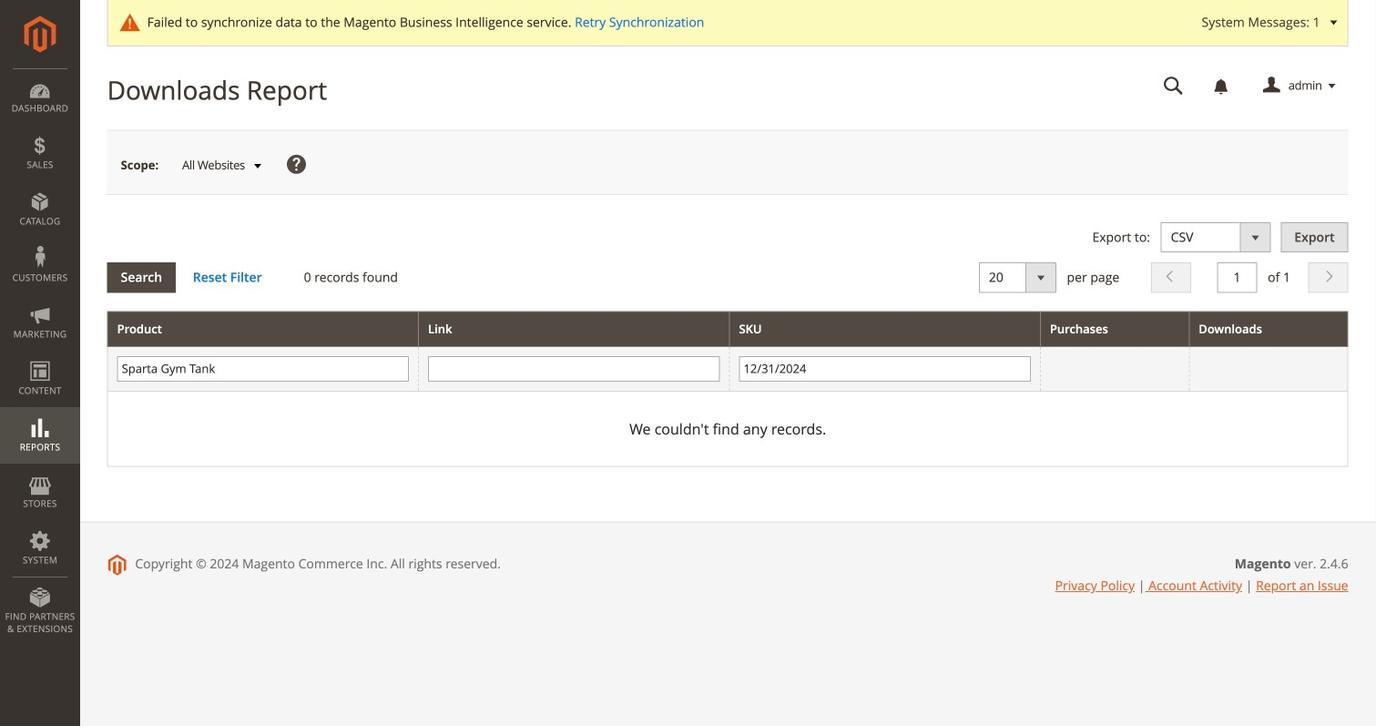 Task type: vqa. For each thing, say whether or not it's contained in the screenshot.
Magento Admin Panel icon
yes



Task type: locate. For each thing, give the bounding box(es) containing it.
menu bar
[[0, 68, 80, 644]]

None text field
[[1218, 263, 1258, 293], [428, 356, 720, 382], [739, 356, 1031, 382], [1218, 263, 1258, 293], [428, 356, 720, 382], [739, 356, 1031, 382]]

None text field
[[1151, 70, 1197, 102], [117, 356, 409, 382], [1151, 70, 1197, 102], [117, 356, 409, 382]]

magento admin panel image
[[24, 15, 56, 53]]



